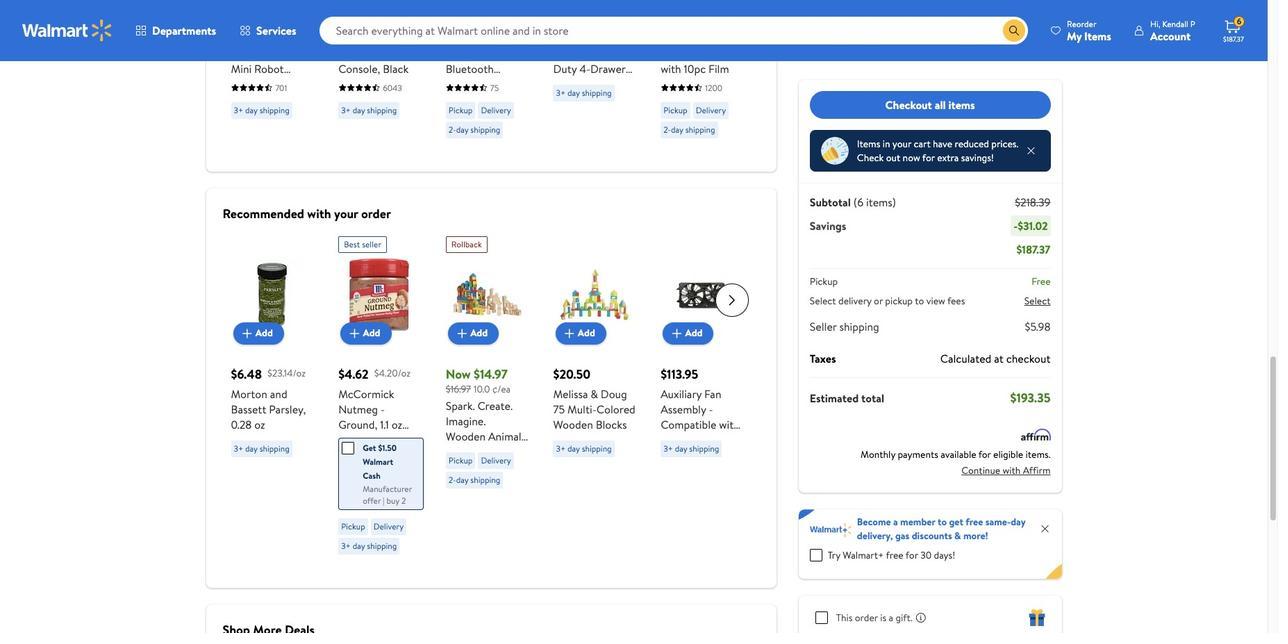 Task type: describe. For each thing, give the bounding box(es) containing it.
a inside become a member to get free same-day delivery, gas discounts & more!
[[894, 515, 898, 529]]

blocks inside now $14.97 $16.97 10.0 ¢/ea spark. create. imagine. wooden animal blocks with shape sorting lid, 150 pieces
[[446, 444, 477, 459]]

- right "assembly"
[[709, 401, 713, 417]]

3+ inside $4.62 group
[[341, 540, 351, 551]]

1 horizontal spatial $187.37
[[1224, 34, 1244, 44]]

6 $187.37
[[1224, 15, 1244, 44]]

tile mate (2022) - 1 pack - white - bluetooth tracker, keys finder and item locator
[[446, 30, 527, 122]]

delivery
[[839, 294, 872, 308]]

for inside items in your cart have reduced prices. check out now for extra savings!
[[923, 151, 935, 165]]

shipping inside $20.50 group
[[582, 442, 612, 454]]

10.0
[[474, 382, 490, 396]]

control
[[231, 122, 268, 137]]

become
[[857, 515, 891, 529]]

walmart plus image
[[810, 523, 852, 537]]

fujifilm instax mini 7  camera with 10pc film
[[661, 30, 730, 76]]

nursery,
[[553, 244, 595, 260]]

mate
[[465, 30, 490, 46]]

day inside $4.62 group
[[353, 540, 365, 551]]

locator
[[446, 107, 483, 122]]

701
[[276, 82, 287, 93]]

and inside tile mate (2022) - 1 pack - white - bluetooth tracker, keys finder and item locator
[[479, 91, 497, 107]]

this order is a gift.
[[837, 611, 913, 625]]

delivery inside now $14.97 group
[[481, 454, 511, 466]]

- right pack
[[484, 46, 489, 61]]

add button inside $4.62 group
[[341, 322, 392, 344]]

game
[[369, 46, 398, 61]]

dressers
[[553, 30, 595, 46]]

7
[[684, 46, 690, 61]]

days!
[[934, 548, 956, 562]]

blocks inside the $20.50 melissa & doug 75 multi-colored wooden blocks
[[596, 417, 627, 432]]

buy
[[387, 494, 400, 506]]

- right white
[[523, 46, 527, 61]]

prices.
[[992, 137, 1019, 151]]

$113.95
[[661, 365, 699, 383]]

savings!
[[962, 151, 994, 165]]

infant
[[231, 168, 259, 183]]

cabinet
[[594, 168, 631, 183]]

select for select delivery or pickup to view fees
[[810, 294, 836, 308]]

banner containing become a member to get free same-day delivery, gas discounts & more!
[[799, 509, 1062, 579]]

0 horizontal spatial order
[[361, 205, 391, 222]]

delivery inside $4.62 group
[[374, 520, 404, 532]]

recognition
[[231, 153, 289, 168]]

0 horizontal spatial 75
[[490, 82, 499, 93]]

add for $20.50
[[578, 326, 595, 340]]

continue
[[962, 463, 1001, 477]]

pickup for $67.00
[[664, 104, 688, 116]]

select button
[[1025, 294, 1051, 308]]

fan
[[705, 386, 722, 401]]

black inside dressers for bedroom, heavy duty 4-drawer wood chest of drawers, modern storage bedroom chest for kids room, black vertical storage cabinet for bathroom, closet, entryway, hallway, nursery, l2027
[[553, 153, 579, 168]]

hi, kendall p account
[[1151, 18, 1196, 43]]

video
[[339, 46, 367, 61]]

Get $1.50 Walmart Cash checkbox
[[342, 442, 355, 454]]

bassett
[[231, 401, 266, 417]]

drawers,
[[553, 91, 596, 107]]

reduced
[[955, 137, 989, 151]]

departments button
[[124, 14, 228, 47]]

shipping down 6043
[[367, 104, 397, 116]]

2-day shipping inside now $14.97 group
[[449, 474, 501, 486]]

for right "dressers" on the top left
[[598, 30, 612, 46]]

select delivery or pickup to view fees
[[810, 294, 965, 308]]

75 inside the $20.50 melissa & doug 75 multi-colored wooden blocks
[[553, 401, 565, 417]]

now $14.97 $16.97 10.0 ¢/ea spark. create. imagine. wooden animal blocks with shape sorting lid, 150 pieces
[[446, 365, 522, 490]]

console,
[[339, 61, 380, 76]]

hi,
[[1151, 18, 1161, 30]]

talking
[[231, 76, 264, 91]]

item
[[499, 91, 521, 107]]

this
[[837, 611, 853, 625]]

get $1.50 walmart cash walmart plus, element
[[342, 441, 412, 483]]

total
[[862, 390, 885, 405]]

seller
[[810, 319, 837, 334]]

gift.
[[896, 611, 913, 625]]

This order is a gift. checkbox
[[816, 612, 828, 624]]

bedroom
[[553, 122, 598, 137]]

your for order
[[334, 205, 358, 222]]

check
[[857, 151, 884, 165]]

become a member to get free same-day delivery, gas discounts & more!
[[857, 515, 1026, 543]]

1 vertical spatial order
[[855, 611, 878, 625]]

0 horizontal spatial storage
[[553, 168, 591, 183]]

camera
[[692, 46, 730, 61]]

free inside become a member to get free same-day delivery, gas discounts & more!
[[966, 515, 984, 529]]

add button for $6.48
[[233, 322, 284, 344]]

items.
[[1026, 448, 1051, 461]]

$20.50 melissa & doug 75 multi-colored wooden blocks
[[553, 365, 636, 432]]

walmart image
[[22, 19, 113, 42]]

get
[[363, 442, 376, 453]]

account
[[1151, 28, 1191, 43]]

kids inside $34.99 contixo kids smart robot toy mini robot talking singing dancing interactive voice control touch sensor speech recognition infant toddler children robotics - r1 blue
[[272, 30, 292, 46]]

now $14.97 group
[[446, 230, 528, 494]]

oz for $4.62
[[392, 417, 402, 432]]

your for cart
[[893, 137, 912, 151]]

robot up 701
[[254, 61, 284, 76]]

day inside now $14.97 group
[[456, 474, 469, 486]]

for down the modern
[[553, 137, 568, 153]]

search icon image
[[1009, 25, 1020, 36]]

$14.97
[[474, 365, 508, 383]]

$4.62 $4.20/oz mccormick nutmeg - ground, 1.1 oz mixed spices & seasonings
[[339, 365, 411, 462]]

0 horizontal spatial to
[[915, 294, 924, 308]]

reduced price image
[[821, 137, 849, 165]]

calculated at checkout
[[941, 351, 1051, 366]]

1 vertical spatial a
[[889, 611, 894, 625]]

add to cart image inside now $14.97 group
[[454, 325, 471, 342]]

available
[[941, 448, 977, 461]]

day inside $20.50 group
[[568, 442, 580, 454]]

2010
[[718, 478, 741, 493]]

have
[[933, 137, 953, 151]]

2
[[402, 494, 406, 506]]

shipping inside now $14.97 group
[[471, 474, 501, 486]]

add to cart image for $20.50
[[561, 325, 578, 342]]

manufacturer
[[363, 483, 412, 494]]

2-day shipping for fujifilm instax mini 7  camera with 10pc film
[[664, 123, 715, 135]]

- down $218.39 on the top
[[1014, 218, 1018, 233]]

items inside items in your cart have reduced prices. check out now for extra savings!
[[857, 137, 881, 151]]

shipping down 1200
[[686, 123, 715, 135]]

3+ day shipping inside $4.62 group
[[341, 540, 397, 551]]

$4.62
[[339, 365, 369, 383]]

- inside $4.62 $4.20/oz mccormick nutmeg - ground, 1.1 oz mixed spices & seasonings
[[381, 401, 385, 417]]

modern
[[553, 107, 591, 122]]

recommended
[[223, 205, 304, 222]]

oz for $6.48
[[254, 417, 265, 432]]

$6.48
[[231, 365, 262, 383]]

1200
[[705, 82, 723, 93]]

2006
[[689, 462, 715, 478]]

|
[[383, 494, 385, 506]]

reorder my items
[[1067, 18, 1112, 43]]

3+ inside $20.50 group
[[556, 442, 566, 454]]

2- inside now $14.97 group
[[449, 474, 456, 486]]

(2022)
[[493, 30, 525, 46]]

kendall
[[1163, 18, 1189, 30]]

dancing
[[231, 91, 271, 107]]

150
[[465, 475, 482, 490]]

morton
[[231, 386, 267, 401]]

singing
[[267, 76, 302, 91]]

add for $6.48
[[256, 326, 273, 340]]

-$31.02
[[1014, 218, 1048, 233]]

$499.00
[[339, 14, 373, 28]]

p
[[1191, 18, 1196, 30]]

spark.
[[446, 398, 475, 413]]

fujifilm
[[661, 30, 696, 46]]

add to cart image
[[346, 325, 363, 342]]

pack
[[459, 46, 482, 61]]

extra
[[938, 151, 959, 165]]

spices
[[370, 432, 401, 447]]



Task type: vqa. For each thing, say whether or not it's contained in the screenshot.
Pickup corresponding to $67.00
yes



Task type: locate. For each thing, give the bounding box(es) containing it.
day inside become a member to get free same-day delivery, gas discounts & more!
[[1011, 515, 1026, 529]]

seasonings
[[339, 447, 391, 462]]

& right $1.50
[[403, 432, 411, 447]]

banner
[[799, 509, 1062, 579]]

2 select from the left
[[1025, 294, 1051, 308]]

& inside become a member to get free same-day delivery, gas discounts & more!
[[955, 529, 961, 543]]

shipping right lid,
[[471, 474, 501, 486]]

5 add button from the left
[[663, 322, 714, 344]]

1 add to cart image from the left
[[239, 325, 256, 342]]

30
[[921, 548, 932, 562]]

pickup down tracker,
[[449, 104, 473, 116]]

1 horizontal spatial your
[[893, 137, 912, 151]]

1 vertical spatial to
[[938, 515, 947, 529]]

1 vertical spatial free
[[886, 548, 904, 562]]

$6.48 $23.14/oz morton and bassett parsley, 0.28 oz
[[231, 365, 306, 432]]

with right the 2012
[[719, 417, 740, 432]]

add inside the $6.48 group
[[256, 326, 273, 340]]

a right become
[[894, 515, 898, 529]]

blue
[[231, 214, 252, 229]]

0 vertical spatial 75
[[490, 82, 499, 93]]

1 horizontal spatial items
[[1085, 28, 1112, 43]]

cash
[[363, 469, 381, 481]]

mixed
[[339, 432, 368, 447]]

add button
[[233, 322, 284, 344], [341, 322, 392, 344], [448, 322, 499, 344], [556, 322, 607, 344], [663, 322, 714, 344]]

1 oz from the left
[[254, 417, 265, 432]]

services button
[[228, 14, 308, 47]]

for right now
[[923, 151, 935, 165]]

0 vertical spatial and
[[479, 91, 497, 107]]

to left get
[[938, 515, 947, 529]]

$23.14/oz
[[268, 366, 306, 380]]

- left the 2012
[[690, 432, 694, 447]]

2 horizontal spatial &
[[955, 529, 961, 543]]

1 horizontal spatial 75
[[553, 401, 565, 417]]

dressers for bedroom, heavy duty 4-drawer wood chest of drawers, modern storage bedroom chest for kids room, black vertical storage cabinet for bathroom, closet, entryway, hallway, nursery, l2027
[[553, 30, 633, 260]]

add up $6.48
[[256, 326, 273, 340]]

pieces
[[485, 475, 515, 490]]

& left doug
[[591, 386, 598, 401]]

0 horizontal spatial free
[[886, 548, 904, 562]]

smart
[[231, 46, 260, 61]]

with inside fujifilm instax mini 7  camera with 10pc film
[[661, 61, 682, 76]]

order
[[361, 205, 391, 222], [855, 611, 878, 625]]

4 add button from the left
[[556, 322, 607, 344]]

sorting
[[478, 459, 513, 475]]

delivery down keys
[[481, 104, 511, 116]]

add for $113.95
[[685, 326, 703, 340]]

- inside $34.99 contixo kids smart robot toy mini robot talking singing dancing interactive voice control touch sensor speech recognition infant toddler children robotics - r1 blue
[[276, 198, 280, 214]]

1 horizontal spatial to
[[938, 515, 947, 529]]

seller
[[362, 238, 382, 250]]

add button up $113.95
[[663, 322, 714, 344]]

$187.37
[[1224, 34, 1244, 44], [1017, 242, 1051, 257]]

75 left the item
[[490, 82, 499, 93]]

0 vertical spatial your
[[893, 137, 912, 151]]

$113.95 group
[[661, 230, 743, 508]]

0 horizontal spatial items
[[857, 137, 881, 151]]

2-day shipping for tile mate (2022) - 1 pack - white - bluetooth tracker, keys finder and item locator
[[449, 123, 501, 135]]

with down eligible
[[1003, 463, 1021, 477]]

add up $113.95
[[685, 326, 703, 340]]

1 vertical spatial items
[[857, 137, 881, 151]]

items in your cart have reduced prices. check out now for extra savings!
[[857, 137, 1019, 165]]

chest left of
[[584, 76, 613, 91]]

free
[[966, 515, 984, 529], [886, 548, 904, 562]]

add inside $20.50 group
[[578, 326, 595, 340]]

$31.02
[[1018, 218, 1048, 233]]

shipping down delivery
[[840, 319, 880, 334]]

add to cart image inside $20.50 group
[[561, 325, 578, 342]]

next slide for horizontalscrollerrecommendations list image
[[716, 283, 749, 317]]

2005
[[661, 462, 686, 478]]

pickup up lid,
[[449, 454, 473, 466]]

0 vertical spatial a
[[894, 515, 898, 529]]

black up 6043
[[383, 61, 409, 76]]

services
[[256, 23, 296, 38]]

kids left toy on the left
[[272, 30, 292, 46]]

0 vertical spatial to
[[915, 294, 924, 308]]

add button for $20.50
[[556, 322, 607, 344]]

add inside now $14.97 group
[[471, 326, 488, 340]]

free right get
[[966, 515, 984, 529]]

items right my
[[1085, 28, 1112, 43]]

your inside items in your cart have reduced prices. check out now for extra savings!
[[893, 137, 912, 151]]

gifting image
[[1029, 609, 1045, 626]]

2004
[[661, 432, 687, 447]]

shipping down |
[[367, 540, 397, 551]]

create.
[[478, 398, 513, 413]]

departments
[[152, 23, 216, 38]]

1 horizontal spatial kids
[[570, 137, 590, 153]]

1 vertical spatial blocks
[[446, 444, 477, 459]]

$34.99
[[231, 14, 259, 28]]

add to cart image inside $113.95 group
[[669, 325, 685, 342]]

order up seller
[[361, 205, 391, 222]]

add button inside $113.95 group
[[663, 322, 714, 344]]

close nudge image
[[1026, 145, 1037, 156]]

kids left room,
[[570, 137, 590, 153]]

add up $14.97
[[471, 326, 488, 340]]

1
[[453, 46, 457, 61]]

mini left the 7
[[661, 46, 682, 61]]

0 horizontal spatial &
[[403, 432, 411, 447]]

vertical
[[582, 153, 619, 168]]

pickup for $218.39
[[810, 274, 838, 288]]

oz right 0.28
[[254, 417, 265, 432]]

day inside the $6.48 group
[[245, 442, 258, 454]]

entryway,
[[553, 214, 601, 229]]

learn more about gifting image
[[916, 612, 927, 623]]

add to cart image up $113.95
[[669, 325, 685, 342]]

1 vertical spatial your
[[334, 205, 358, 222]]

items inside the reorder my items
[[1085, 28, 1112, 43]]

for up entryway,
[[553, 183, 568, 198]]

$24.88
[[446, 14, 474, 28]]

try
[[828, 548, 841, 562]]

mini inside $34.99 contixo kids smart robot toy mini robot talking singing dancing interactive voice control touch sensor speech recognition infant toddler children robotics - r1 blue
[[231, 61, 252, 76]]

blocks down imagine.
[[446, 444, 477, 459]]

0 horizontal spatial blocks
[[446, 444, 477, 459]]

for inside 'banner'
[[906, 548, 919, 562]]

0 horizontal spatial and
[[270, 386, 287, 401]]

0 horizontal spatial $187.37
[[1017, 242, 1051, 257]]

your right in
[[893, 137, 912, 151]]

0 horizontal spatial oz
[[254, 417, 265, 432]]

-
[[446, 46, 450, 61], [484, 46, 489, 61], [523, 46, 527, 61], [276, 198, 280, 214], [1014, 218, 1018, 233], [381, 401, 385, 417], [709, 401, 713, 417], [690, 432, 694, 447]]

pickup for $24.88
[[449, 104, 473, 116]]

now
[[903, 151, 921, 165]]

oz right 1.1
[[392, 417, 402, 432]]

film
[[709, 61, 729, 76]]

pickup down "offer"
[[341, 520, 365, 532]]

robot down services
[[262, 46, 292, 61]]

imagine.
[[446, 413, 486, 429]]

add to cart image for $6.48
[[239, 325, 256, 342]]

2 add button from the left
[[341, 322, 392, 344]]

r1
[[283, 198, 294, 214]]

oz inside $4.62 $4.20/oz mccormick nutmeg - ground, 1.1 oz mixed spices & seasonings
[[392, 417, 402, 432]]

your up best
[[334, 205, 358, 222]]

delivery down 1200
[[696, 104, 726, 116]]

1 horizontal spatial mini
[[661, 46, 682, 61]]

and down $23.14/oz
[[270, 386, 287, 401]]

shipping inside the $6.48 group
[[260, 442, 290, 454]]

1 horizontal spatial and
[[479, 91, 497, 107]]

1 horizontal spatial storage
[[594, 107, 632, 122]]

0 vertical spatial chest
[[584, 76, 613, 91]]

and inside $6.48 $23.14/oz morton and bassett parsley, 0.28 oz
[[270, 386, 287, 401]]

delivery up "pieces"
[[481, 454, 511, 466]]

2 vertical spatial &
[[955, 529, 961, 543]]

2 add from the left
[[363, 326, 380, 340]]

add button inside $20.50 group
[[556, 322, 607, 344]]

add to cart image up $6.48
[[239, 325, 256, 342]]

bathroom,
[[570, 183, 621, 198]]

$67.00
[[661, 14, 688, 28]]

- left the '1' at the top
[[446, 46, 450, 61]]

0 vertical spatial storage
[[594, 107, 632, 122]]

auxiliary
[[661, 386, 702, 401]]

order left is
[[855, 611, 878, 625]]

3+ day shipping inside the $6.48 group
[[234, 442, 290, 454]]

tracker,
[[446, 76, 483, 91]]

1 vertical spatial black
[[553, 153, 579, 168]]

closet,
[[553, 198, 587, 214]]

delivery,
[[857, 529, 893, 543]]

shipping down multi-
[[582, 442, 612, 454]]

1 horizontal spatial order
[[855, 611, 878, 625]]

shape
[[446, 459, 475, 475]]

Search search field
[[319, 17, 1028, 44]]

mini
[[661, 46, 682, 61], [231, 61, 252, 76]]

wooden down spark.
[[446, 429, 486, 444]]

- left r1
[[276, 198, 280, 214]]

blocks down doug
[[596, 417, 627, 432]]

¢/ea
[[493, 382, 511, 396]]

75 left multi-
[[553, 401, 565, 417]]

3 add button from the left
[[448, 322, 499, 344]]

$218.39
[[1015, 195, 1051, 210]]

select for select button on the right top of page
[[1025, 294, 1051, 308]]

1 vertical spatial storage
[[553, 168, 591, 183]]

0 vertical spatial &
[[591, 386, 598, 401]]

0 horizontal spatial mini
[[231, 61, 252, 76]]

1 select from the left
[[810, 294, 836, 308]]

shipping inside $4.62 group
[[367, 540, 397, 551]]

animal
[[488, 429, 522, 444]]

2-
[[449, 123, 456, 135], [664, 123, 671, 135], [449, 474, 456, 486]]

l2027
[[597, 244, 627, 260]]

Try Walmart+ free for 30 days! checkbox
[[810, 549, 823, 561]]

instax
[[699, 30, 727, 46]]

and left the item
[[479, 91, 497, 107]]

walmart
[[363, 456, 393, 467]]

storage up room,
[[594, 107, 632, 122]]

add to cart image
[[239, 325, 256, 342], [454, 325, 471, 342], [561, 325, 578, 342], [669, 325, 685, 342]]

& inside $4.62 $4.20/oz mccormick nutmeg - ground, 1.1 oz mixed spices & seasonings
[[403, 432, 411, 447]]

add button up 'now'
[[448, 322, 499, 344]]

nutmeg
[[339, 401, 378, 417]]

pickup
[[449, 104, 473, 116], [664, 104, 688, 116], [810, 274, 838, 288], [449, 454, 473, 466], [341, 520, 365, 532]]

3+ day shipping inside $20.50 group
[[556, 442, 612, 454]]

day inside $113.95 group
[[675, 442, 688, 454]]

pickup up seller
[[810, 274, 838, 288]]

delivery down buy
[[374, 520, 404, 532]]

add button up $6.48
[[233, 322, 284, 344]]

1 vertical spatial and
[[270, 386, 287, 401]]

2007
[[717, 462, 742, 478]]

for inside the monthly payments available for eligible items. continue with affirm
[[979, 448, 991, 461]]

- right "nutmeg" at the bottom of page
[[381, 401, 385, 417]]

select up seller
[[810, 294, 836, 308]]

0 vertical spatial items
[[1085, 28, 1112, 43]]

$20.50 group
[[553, 230, 636, 462]]

manufacturer offer |  buy 2
[[363, 483, 412, 506]]

0 horizontal spatial wooden
[[446, 429, 486, 444]]

shipping up 'touch'
[[260, 104, 290, 116]]

1 horizontal spatial select
[[1025, 294, 1051, 308]]

3+ day shipping inside $113.95 group
[[664, 442, 719, 454]]

0 horizontal spatial your
[[334, 205, 358, 222]]

series
[[365, 30, 394, 46]]

add button up $4.62
[[341, 322, 392, 344]]

wooden inside the $20.50 melissa & doug 75 multi-colored wooden blocks
[[553, 417, 593, 432]]

2 oz from the left
[[392, 417, 402, 432]]

2- for tile mate (2022) - 1 pack - white - bluetooth tracker, keys finder and item locator
[[449, 123, 456, 135]]

with inside the monthly payments available for eligible items. continue with affirm
[[1003, 463, 1021, 477]]

view
[[927, 294, 946, 308]]

compatible
[[661, 417, 717, 432]]

items left in
[[857, 137, 881, 151]]

to inside become a member to get free same-day delivery, gas discounts & more!
[[938, 515, 947, 529]]

&
[[591, 386, 598, 401], [403, 432, 411, 447], [955, 529, 961, 543]]

more!
[[964, 529, 989, 543]]

1 add from the left
[[256, 326, 273, 340]]

$4.62 group
[[339, 230, 424, 560]]

walmart+
[[843, 548, 884, 562]]

$187.37 down $31.02
[[1017, 242, 1051, 257]]

member
[[901, 515, 936, 529]]

0 vertical spatial order
[[361, 205, 391, 222]]

select down free
[[1025, 294, 1051, 308]]

storage up closet,
[[553, 168, 591, 183]]

75
[[490, 82, 499, 93], [553, 401, 565, 417]]

with left the 7
[[661, 61, 682, 76]]

chest up "vertical"
[[601, 122, 629, 137]]

add inside $113.95 group
[[685, 326, 703, 340]]

malibu
[[694, 447, 726, 462]]

4 add from the left
[[578, 326, 595, 340]]

1 vertical spatial chest
[[601, 122, 629, 137]]

mccormick
[[339, 386, 394, 401]]

add inside $4.62 group
[[363, 326, 380, 340]]

touch
[[271, 122, 299, 137]]

1 horizontal spatial wooden
[[553, 417, 593, 432]]

1 horizontal spatial oz
[[392, 417, 402, 432]]

shipping inside $113.95 group
[[690, 442, 719, 454]]

room,
[[593, 137, 624, 153]]

with up "pieces"
[[480, 444, 500, 459]]

with inside $113.95 auxiliary fan assembly - compatible with 2004 - 2012 chevy malibu 2005 2006 2007 2008 2009 2010 2011
[[719, 417, 740, 432]]

a right is
[[889, 611, 894, 625]]

add button inside the $6.48 group
[[233, 322, 284, 344]]

3 add from the left
[[471, 326, 488, 340]]

close walmart plus section image
[[1040, 523, 1051, 534]]

3+ inside the $6.48 group
[[234, 442, 243, 454]]

0 horizontal spatial kids
[[272, 30, 292, 46]]

shipping left of
[[582, 87, 612, 98]]

or
[[874, 294, 883, 308]]

2 add to cart image from the left
[[454, 325, 471, 342]]

wooden down melissa
[[553, 417, 593, 432]]

3 add to cart image from the left
[[561, 325, 578, 342]]

1 vertical spatial 75
[[553, 401, 565, 417]]

add button inside now $14.97 group
[[448, 322, 499, 344]]

5 add from the left
[[685, 326, 703, 340]]

4 add to cart image from the left
[[669, 325, 685, 342]]

chevy
[[661, 447, 691, 462]]

0 vertical spatial kids
[[272, 30, 292, 46]]

$16.97
[[446, 382, 471, 396]]

add to cart image inside the $6.48 group
[[239, 325, 256, 342]]

wood
[[553, 76, 581, 91]]

eligible
[[994, 448, 1024, 461]]

pickup down 10pc
[[664, 104, 688, 116]]

1 horizontal spatial free
[[966, 515, 984, 529]]

affirm image
[[1021, 429, 1051, 441]]

shipping
[[582, 87, 612, 98], [260, 104, 290, 116], [367, 104, 397, 116], [471, 123, 501, 135], [686, 123, 715, 135], [840, 319, 880, 334], [260, 442, 290, 454], [582, 442, 612, 454], [690, 442, 719, 454], [471, 474, 501, 486], [367, 540, 397, 551]]

multi-
[[568, 401, 597, 417]]

1 horizontal spatial black
[[553, 153, 579, 168]]

$5.98
[[1025, 319, 1051, 334]]

add button up $20.50
[[556, 322, 607, 344]]

0 vertical spatial free
[[966, 515, 984, 529]]

black down "bedroom"
[[553, 153, 579, 168]]

add to cart image for $113.95
[[669, 325, 685, 342]]

ground,
[[339, 417, 378, 432]]

seller shipping
[[810, 319, 880, 334]]

& inside the $20.50 melissa & doug 75 multi-colored wooden blocks
[[591, 386, 598, 401]]

interactive
[[231, 107, 283, 122]]

0 vertical spatial blocks
[[596, 417, 627, 432]]

free down gas
[[886, 548, 904, 562]]

pickup inside $4.62 group
[[341, 520, 365, 532]]

pickup inside now $14.97 group
[[449, 454, 473, 466]]

0 horizontal spatial black
[[383, 61, 409, 76]]

with right r1
[[307, 205, 331, 222]]

mini inside fujifilm instax mini 7  camera with 10pc film
[[661, 46, 682, 61]]

add to cart image up $20.50
[[561, 325, 578, 342]]

$6.48 group
[[231, 230, 314, 462]]

2009
[[689, 478, 715, 493]]

add to cart image up 'now'
[[454, 325, 471, 342]]

add button for $113.95
[[663, 322, 714, 344]]

& left 'more!'
[[955, 529, 961, 543]]

add up $4.62
[[363, 326, 380, 340]]

black inside xbox series x video game console, black
[[383, 61, 409, 76]]

shipping down locator in the top left of the page
[[471, 123, 501, 135]]

0 vertical spatial $187.37
[[1224, 34, 1244, 44]]

1 add button from the left
[[233, 322, 284, 344]]

$193.35
[[1011, 389, 1051, 407]]

mini down contixo
[[231, 61, 252, 76]]

2- for fujifilm instax mini 7  camera with 10pc film
[[664, 123, 671, 135]]

3+ inside $113.95 group
[[664, 442, 673, 454]]

0 vertical spatial black
[[383, 61, 409, 76]]

kids inside dressers for bedroom, heavy duty 4-drawer wood chest of drawers, modern storage bedroom chest for kids room, black vertical storage cabinet for bathroom, closet, entryway, hallway, nursery, l2027
[[570, 137, 590, 153]]

add up $20.50
[[578, 326, 595, 340]]

1 vertical spatial &
[[403, 432, 411, 447]]

oz inside $6.48 $23.14/oz morton and bassett parsley, 0.28 oz
[[254, 417, 265, 432]]

0 horizontal spatial select
[[810, 294, 836, 308]]

robotics
[[231, 198, 273, 214]]

1 vertical spatial $187.37
[[1017, 242, 1051, 257]]

for left 30 on the right of page
[[906, 548, 919, 562]]

to left view
[[915, 294, 924, 308]]

shipping down 'parsley,'
[[260, 442, 290, 454]]

Walmart Site-Wide search field
[[319, 17, 1028, 44]]

wooden inside now $14.97 $16.97 10.0 ¢/ea spark. create. imagine. wooden animal blocks with shape sorting lid, 150 pieces
[[446, 429, 486, 444]]

contixo
[[231, 30, 269, 46]]

for up the continue
[[979, 448, 991, 461]]

toy
[[294, 46, 311, 61]]

with inside now $14.97 $16.97 10.0 ¢/ea spark. create. imagine. wooden animal blocks with shape sorting lid, 150 pieces
[[480, 444, 500, 459]]

1 horizontal spatial &
[[591, 386, 598, 401]]

$187.37 down '6'
[[1224, 34, 1244, 44]]

1 vertical spatial kids
[[570, 137, 590, 153]]

1 horizontal spatial blocks
[[596, 417, 627, 432]]

shipping up 2006
[[690, 442, 719, 454]]



